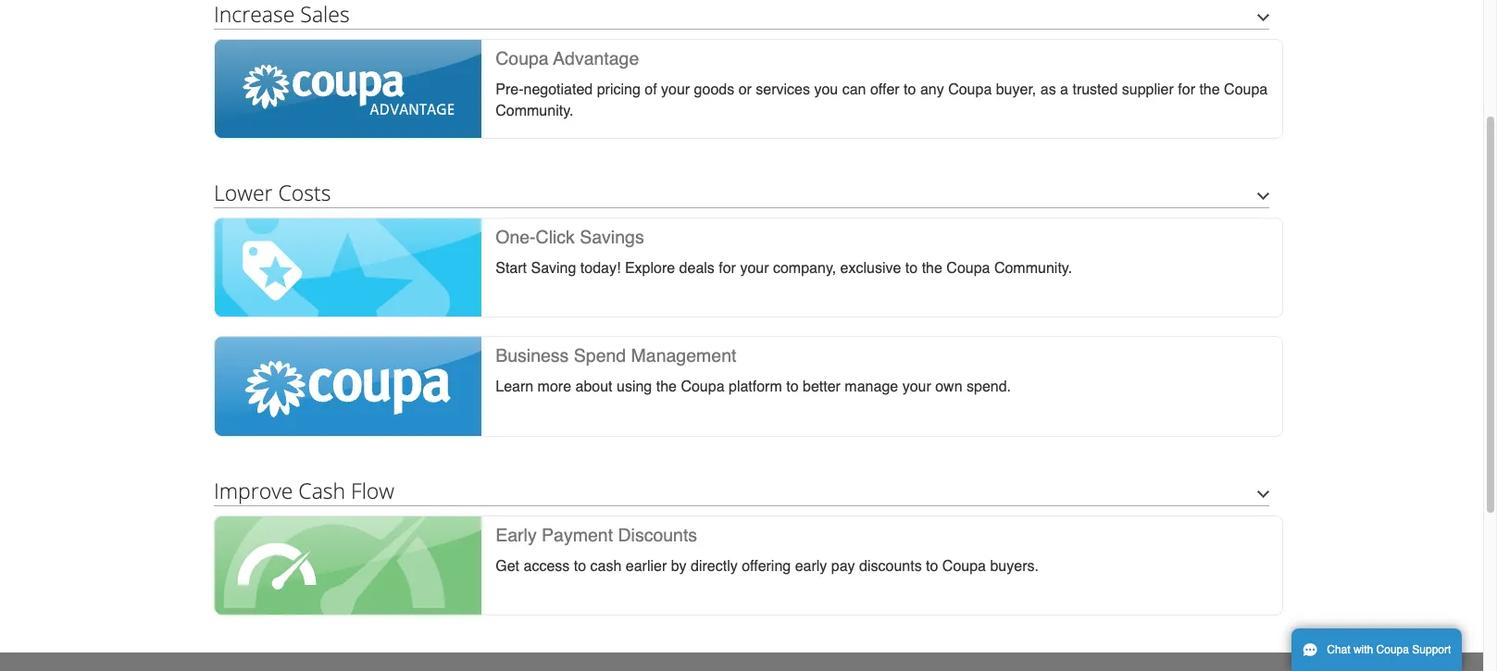 Task type: locate. For each thing, give the bounding box(es) containing it.
community.
[[496, 103, 573, 119], [994, 260, 1072, 277]]

for
[[1178, 81, 1195, 98], [719, 260, 736, 277]]

you
[[814, 81, 838, 98]]

your
[[661, 81, 690, 98], [740, 260, 769, 277], [902, 379, 931, 396]]

0 vertical spatial the
[[1199, 81, 1220, 98]]

support
[[1412, 643, 1451, 656]]

to
[[904, 81, 916, 98], [905, 260, 918, 277], [786, 379, 799, 396], [574, 558, 586, 575], [926, 558, 938, 575]]

to right the exclusive
[[905, 260, 918, 277]]

one-click savings
[[496, 227, 644, 247]]

1 horizontal spatial the
[[922, 260, 942, 277]]

improve
[[214, 475, 293, 505]]

can
[[842, 81, 866, 98]]

coupa inside button
[[1376, 643, 1409, 656]]

1 horizontal spatial your
[[740, 260, 769, 277]]

lower costs
[[214, 178, 331, 208]]

a
[[1060, 81, 1068, 98]]

savings
[[580, 227, 644, 247]]

chat with coupa support
[[1327, 643, 1451, 656]]

negotiated
[[524, 81, 593, 98]]

2 horizontal spatial your
[[902, 379, 931, 396]]

get access to cash earlier by directly offering early pay discounts to coupa buyers.
[[496, 558, 1039, 575]]

0 vertical spatial for
[[1178, 81, 1195, 98]]

manage
[[845, 379, 898, 396]]

goods
[[694, 81, 734, 98]]

to left any
[[904, 81, 916, 98]]

2 horizontal spatial the
[[1199, 81, 1220, 98]]

1 vertical spatial for
[[719, 260, 736, 277]]

for inside the pre-negotiated pricing of your goods or services you can offer to any coupa buyer, as a trusted supplier for the coupa community.
[[1178, 81, 1195, 98]]

your left company,
[[740, 260, 769, 277]]

more
[[538, 379, 571, 396]]

chat
[[1327, 643, 1350, 656]]

offer
[[870, 81, 900, 98]]

platform
[[729, 379, 782, 396]]

as
[[1040, 81, 1056, 98]]

management
[[631, 346, 736, 366]]

0 horizontal spatial community.
[[496, 103, 573, 119]]

the right using
[[656, 379, 677, 396]]

access
[[524, 558, 570, 575]]

coupa
[[496, 48, 549, 69], [948, 81, 992, 98], [1224, 81, 1268, 98], [947, 260, 990, 277], [681, 379, 725, 396], [942, 558, 986, 575], [1376, 643, 1409, 656]]

the right supplier
[[1199, 81, 1220, 98]]

your right of
[[661, 81, 690, 98]]

explore
[[625, 260, 675, 277]]

the
[[1199, 81, 1220, 98], [922, 260, 942, 277], [656, 379, 677, 396]]

today!
[[580, 260, 621, 277]]

improve cash flow
[[214, 475, 394, 505]]

learn
[[496, 379, 533, 396]]

early
[[795, 558, 827, 575]]

1 vertical spatial community.
[[994, 260, 1072, 277]]

0 vertical spatial community.
[[496, 103, 573, 119]]

pre-
[[496, 81, 524, 98]]

1 horizontal spatial for
[[1178, 81, 1195, 98]]

spend.
[[967, 379, 1011, 396]]

your left the "own"
[[902, 379, 931, 396]]

using
[[617, 379, 652, 396]]

get
[[496, 558, 519, 575]]

the right the exclusive
[[922, 260, 942, 277]]

exclusive
[[840, 260, 901, 277]]

0 vertical spatial your
[[661, 81, 690, 98]]

pre-negotiated pricing of your goods or services you can offer to any coupa buyer, as a trusted supplier for the coupa community.
[[496, 81, 1268, 119]]

to left better
[[786, 379, 799, 396]]

advantage
[[553, 48, 639, 69]]

0 horizontal spatial your
[[661, 81, 690, 98]]

for right supplier
[[1178, 81, 1195, 98]]

about
[[575, 379, 613, 396]]

for right deals
[[719, 260, 736, 277]]

coupa advantage
[[496, 48, 639, 69]]

2 vertical spatial the
[[656, 379, 677, 396]]

1 horizontal spatial community.
[[994, 260, 1072, 277]]



Task type: vqa. For each thing, say whether or not it's contained in the screenshot.
the right CREATED
no



Task type: describe. For each thing, give the bounding box(es) containing it.
discounts
[[859, 558, 922, 575]]

discounts
[[618, 525, 697, 545]]

better
[[803, 379, 841, 396]]

the inside the pre-negotiated pricing of your goods or services you can offer to any coupa buyer, as a trusted supplier for the coupa community.
[[1199, 81, 1220, 98]]

buyers.
[[990, 558, 1039, 575]]

start saving today! explore deals for your company, exclusive to the coupa community.
[[496, 260, 1072, 277]]

to left cash
[[574, 558, 586, 575]]

costs
[[278, 178, 331, 208]]

buyer,
[[996, 81, 1036, 98]]

any
[[920, 81, 944, 98]]

saving
[[531, 260, 576, 277]]

pay
[[831, 558, 855, 575]]

to inside the pre-negotiated pricing of your goods or services you can offer to any coupa buyer, as a trusted supplier for the coupa community.
[[904, 81, 916, 98]]

directly
[[691, 558, 738, 575]]

of
[[645, 81, 657, 98]]

chat with coupa support button
[[1292, 629, 1462, 671]]

click
[[536, 227, 575, 247]]

pricing
[[597, 81, 640, 98]]

start
[[496, 260, 527, 277]]

1 vertical spatial the
[[922, 260, 942, 277]]

with
[[1354, 643, 1373, 656]]

business spend management
[[496, 346, 736, 366]]

cash
[[590, 558, 622, 575]]

lower
[[214, 178, 273, 208]]

learn more about using the coupa platform to better manage your own spend.
[[496, 379, 1011, 396]]

payment
[[542, 525, 613, 545]]

own
[[935, 379, 962, 396]]

offering
[[742, 558, 791, 575]]

services
[[756, 81, 810, 98]]

by
[[671, 558, 687, 575]]

company,
[[773, 260, 836, 277]]

0 horizontal spatial for
[[719, 260, 736, 277]]

trusted
[[1073, 81, 1118, 98]]

business
[[496, 346, 569, 366]]

2 vertical spatial your
[[902, 379, 931, 396]]

1 vertical spatial your
[[740, 260, 769, 277]]

to right discounts
[[926, 558, 938, 575]]

one-
[[496, 227, 536, 247]]

your inside the pre-negotiated pricing of your goods or services you can offer to any coupa buyer, as a trusted supplier for the coupa community.
[[661, 81, 690, 98]]

early
[[496, 525, 537, 545]]

or
[[738, 81, 752, 98]]

earlier
[[626, 558, 667, 575]]

0 horizontal spatial the
[[656, 379, 677, 396]]

early payment discounts
[[496, 525, 697, 545]]

deals
[[679, 260, 715, 277]]

flow
[[351, 475, 394, 505]]

cash
[[298, 475, 345, 505]]

spend
[[574, 346, 626, 366]]

community. inside the pre-negotiated pricing of your goods or services you can offer to any coupa buyer, as a trusted supplier for the coupa community.
[[496, 103, 573, 119]]

supplier
[[1122, 81, 1174, 98]]



